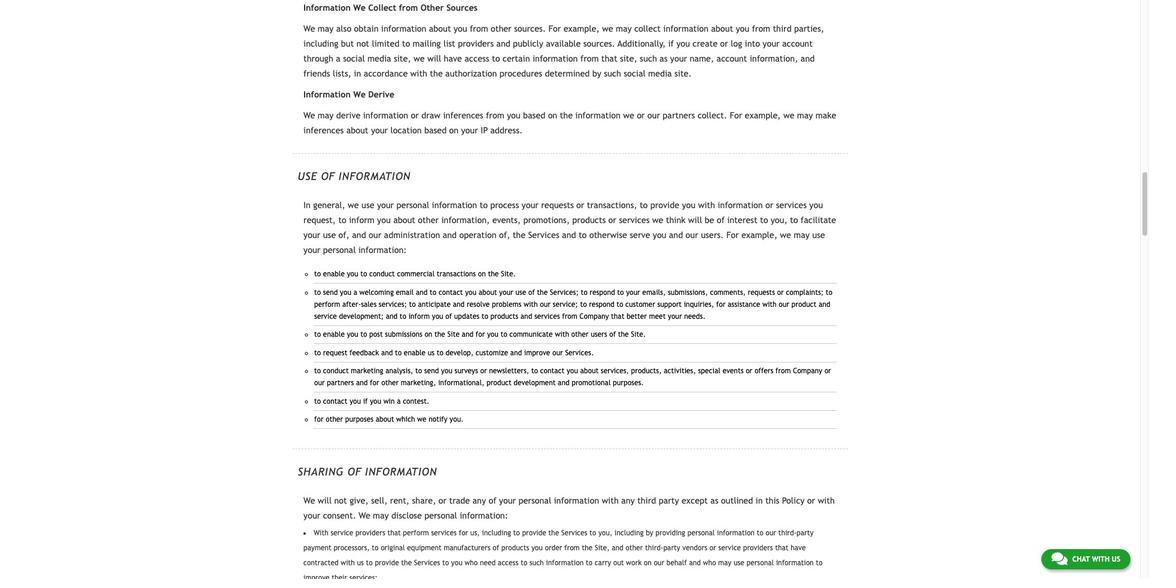 Task type: vqa. For each thing, say whether or not it's contained in the screenshot.
submit
no



Task type: locate. For each thing, give the bounding box(es) containing it.
1 vertical spatial by
[[646, 529, 654, 538]]

providers inside we may also obtain information about you from other sources.  for example, we may collect information about you from third parties, including but not limited to mailing list providers and publicly available sources. additionally, if you create or log into your account through a social media site, we will have access to certain information from that site, such as your name, account information, and friends lists, in accordance with the authorization procedures determined by such social media site.
[[458, 38, 494, 49]]

we up obtain
[[353, 2, 366, 13]]

access
[[465, 53, 490, 64], [498, 559, 519, 568]]

rent,
[[390, 496, 410, 506]]

0 horizontal spatial information,
[[442, 215, 490, 225]]

and up newsletters,
[[511, 349, 522, 357]]

conduct inside "to conduct marketing analysis, to send you surveys or newsletters, to contact you about services, products, activities, special events or offers from company or our partners and for other marketing, informational, product development and promotional purposes."
[[323, 367, 349, 376]]

information: inside in general, we use your personal information to process your requests or transactions, to provide you with information or services you request, to inform you about other information, events, promotions, products or services we think will be of interest to you, to facilitate your use of, and our administration and operation of, the services and to otherwise serve you and our users. for example, we may use your personal information:
[[359, 245, 407, 255]]

0 vertical spatial you,
[[771, 215, 788, 225]]

0 horizontal spatial as
[[660, 53, 668, 64]]

information:
[[359, 245, 407, 255], [460, 511, 508, 521]]

0 vertical spatial contact
[[439, 288, 463, 297]]

behalf
[[667, 559, 687, 568]]

with
[[411, 68, 428, 79], [699, 200, 716, 210], [524, 300, 538, 309], [763, 300, 777, 309], [555, 331, 570, 339], [602, 496, 619, 506], [818, 496, 835, 506], [1093, 556, 1110, 564], [341, 559, 355, 568]]

party left except
[[659, 496, 680, 506]]

conduct up "welcoming" at the left of the page
[[369, 270, 395, 279]]

our inside "to conduct marketing analysis, to send you surveys or newsletters, to contact you about services, products, activities, special events or offers from company or our partners and for other marketing, informational, product development and promotional purposes."
[[314, 379, 325, 388]]

1 horizontal spatial information:
[[460, 511, 508, 521]]

providers
[[458, 38, 494, 49], [356, 529, 386, 538], [744, 544, 774, 553]]

contest.
[[403, 397, 430, 406]]

0 horizontal spatial services
[[414, 559, 440, 568]]

submissions
[[385, 331, 423, 339]]

you
[[454, 23, 468, 34], [736, 23, 750, 34], [677, 38, 690, 49], [507, 110, 521, 120], [682, 200, 696, 210], [810, 200, 823, 210], [377, 215, 391, 225], [653, 230, 667, 240], [347, 270, 358, 279], [340, 288, 352, 297], [465, 288, 477, 297], [432, 313, 444, 321], [347, 331, 358, 339], [487, 331, 499, 339], [441, 367, 453, 376], [567, 367, 578, 376], [350, 397, 361, 406], [370, 397, 382, 406], [532, 544, 543, 553], [451, 559, 463, 568]]

of right 'use'
[[321, 170, 335, 183]]

you, inside with service providers that perform services for us, including to provide the services to you, including by providing personal information to our third-party payment processors, to original equipment manufacturers of products you order from the site, and other third-party vendors or service providers that have contracted with us to provide the services to you who need access to such information to carry out work on our behalf and who may use personal information to improve their services;
[[599, 529, 613, 538]]

in right lists,
[[354, 68, 361, 79]]

sources. right available
[[584, 38, 616, 49]]

0 horizontal spatial provide
[[375, 559, 399, 568]]

share,
[[412, 496, 436, 506]]

1 vertical spatial access
[[498, 559, 519, 568]]

and down post
[[381, 349, 393, 357]]

the inside "we may derive information or draw inferences from you based on the information we or our partners collect.  for example, we may make inferences about your location based on your ip address."
[[560, 110, 573, 120]]

other
[[421, 2, 444, 13]]

2 vertical spatial such
[[530, 559, 544, 568]]

1 vertical spatial account
[[717, 53, 748, 64]]

1 horizontal spatial partners
[[663, 110, 696, 120]]

1 vertical spatial product
[[487, 379, 512, 388]]

1 horizontal spatial social
[[624, 68, 646, 79]]

2 horizontal spatial such
[[640, 53, 657, 64]]

information inside we will not give, sell, rent, share, or trade any of your personal information with any third party except as outlined in this policy or with your consent. we may disclose personal information:
[[554, 496, 600, 506]]

1 horizontal spatial of
[[348, 466, 362, 479]]

have inside we may also obtain information about you from other sources.  for example, we may collect information about you from third parties, including but not limited to mailing list providers and publicly available sources. additionally, if you create or log into your account through a social media site, we will have access to certain information from that site, such as your name, account information, and friends lists, in accordance with the authorization procedures determined by such social media site.
[[444, 53, 462, 64]]

we inside "we may derive information or draw inferences from you based on the information we or our partners collect.  for example, we may make inferences about your location based on your ip address."
[[304, 110, 315, 120]]

other up work
[[626, 544, 643, 553]]

of inside with service providers that perform services for us, including to provide the services to you, including by providing personal information to our third-party payment processors, to original equipment manufacturers of products you order from the site, and other third-party vendors or service providers that have contracted with us to provide the services to you who need access to such information to carry out work on our behalf and who may use personal information to improve their services;
[[493, 544, 500, 553]]

2 horizontal spatial a
[[397, 397, 401, 406]]

0 horizontal spatial access
[[465, 53, 490, 64]]

from inside "to conduct marketing analysis, to send you surveys or newsletters, to contact you about services, products, activities, special events or offers from company or our partners and for other marketing, informational, product development and promotional purposes."
[[776, 367, 791, 376]]

information for information we collect from other sources
[[304, 2, 351, 13]]

that inside we may also obtain information about you from other sources.  for example, we may collect information about you from third parties, including but not limited to mailing list providers and publicly available sources. additionally, if you create or log into your account through a social media site, we will have access to certain information from that site, such as your name, account information, and friends lists, in accordance with the authorization procedures determined by such social media site.
[[602, 53, 618, 64]]

site, up the accordance
[[394, 53, 411, 64]]

enable up "request" at the left of page
[[323, 331, 345, 339]]

for inside "to conduct marketing analysis, to send you surveys or newsletters, to contact you about services, products, activities, special events or offers from company or our partners and for other marketing, informational, product development and promotional purposes."
[[370, 379, 379, 388]]

services inside in general, we use your personal information to process your requests or transactions, to provide you with information or services you request, to inform you about other information, events, promotions, products or services we think will be of interest to you, to facilitate your use of, and our administration and operation of, the services and to otherwise serve you and our users. for example, we may use your personal information:
[[528, 230, 560, 240]]

a
[[336, 53, 341, 64], [354, 288, 357, 297], [397, 397, 401, 406]]

may inside with service providers that perform services for us, including to provide the services to you, including by providing personal information to our third-party payment processors, to original equipment manufacturers of products you order from the site, and other third-party vendors or service providers that have contracted with us to provide the services to you who need access to such information to carry out work on our behalf and who may use personal information to improve their services;
[[719, 559, 732, 568]]

our inside "we may derive information or draw inferences from you based on the information we or our partners collect.  for example, we may make inferences about your location based on your ip address."
[[648, 110, 661, 120]]

media
[[368, 53, 391, 64], [649, 68, 672, 79]]

sharing
[[298, 466, 344, 479]]

1 vertical spatial not
[[334, 496, 347, 506]]

us down processors,
[[357, 559, 364, 568]]

marketing
[[351, 367, 384, 376]]

services
[[777, 200, 807, 210], [619, 215, 650, 225], [535, 313, 560, 321], [431, 529, 457, 538]]

1 vertical spatial example,
[[745, 110, 781, 120]]

other up administration
[[418, 215, 439, 225]]

from right offers
[[776, 367, 791, 376]]

information we collect from other sources
[[304, 2, 478, 13]]

1 horizontal spatial site,
[[620, 53, 638, 64]]

us
[[428, 349, 435, 357], [357, 559, 364, 568]]

of
[[717, 215, 725, 225], [529, 288, 535, 297], [446, 313, 452, 321], [610, 331, 616, 339], [489, 496, 497, 506], [493, 544, 500, 553]]

comments,
[[711, 288, 746, 297]]

assistance
[[728, 300, 761, 309]]

2 vertical spatial enable
[[404, 349, 426, 357]]

1 vertical spatial enable
[[323, 331, 345, 339]]

the down determined
[[560, 110, 573, 120]]

may
[[318, 23, 334, 34], [616, 23, 632, 34], [318, 110, 334, 120], [798, 110, 814, 120], [794, 230, 810, 240], [373, 511, 389, 521], [719, 559, 732, 568]]

on left the ip
[[450, 125, 459, 135]]

0 vertical spatial services
[[528, 230, 560, 240]]

about down win
[[376, 416, 394, 424]]

party
[[659, 496, 680, 506], [797, 529, 814, 538], [664, 544, 681, 553]]

information, down into at the top right of page
[[750, 53, 799, 64]]

1 horizontal spatial you,
[[771, 215, 788, 225]]

on
[[548, 110, 558, 120], [450, 125, 459, 135], [478, 270, 486, 279], [425, 331, 433, 339], [644, 559, 652, 568]]

as inside we may also obtain information about you from other sources.  for example, we may collect information about you from third parties, including but not limited to mailing list providers and publicly available sources. additionally, if you create or log into your account through a social media site, we will have access to certain information from that site, such as your name, account information, and friends lists, in accordance with the authorization procedures determined by such social media site.
[[660, 53, 668, 64]]

0 vertical spatial for
[[549, 23, 561, 34]]

1 vertical spatial information
[[365, 466, 437, 479]]

and left the operation
[[443, 230, 457, 240]]

partners left the collect.
[[663, 110, 696, 120]]

of up give,
[[348, 466, 362, 479]]

the down mailing
[[430, 68, 443, 79]]

personal
[[397, 200, 430, 210], [323, 245, 356, 255], [519, 496, 552, 506], [425, 511, 457, 521], [688, 529, 715, 538], [747, 559, 774, 568]]

0 horizontal spatial who
[[465, 559, 478, 568]]

services up the equipment
[[431, 529, 457, 538]]

manufacturers
[[444, 544, 491, 553]]

our down "request" at the left of page
[[314, 379, 325, 388]]

third inside we will not give, sell, rent, share, or trade any of your personal information with any third party except as outlined in this policy or with your consent. we may disclose personal information:
[[638, 496, 657, 506]]

1 vertical spatial providers
[[356, 529, 386, 538]]

1 vertical spatial requests
[[748, 288, 776, 297]]

information
[[381, 23, 427, 34], [664, 23, 709, 34], [533, 53, 578, 64], [363, 110, 409, 120], [576, 110, 621, 120], [432, 200, 477, 210], [718, 200, 763, 210], [554, 496, 600, 506], [717, 529, 755, 538], [546, 559, 584, 568], [777, 559, 814, 568]]

information down friends
[[304, 89, 351, 100]]

0 vertical spatial a
[[336, 53, 341, 64]]

perform inside with service providers that perform services for us, including to provide the services to you, including by providing personal information to our third-party payment processors, to original equipment manufacturers of products you order from the site, and other third-party vendors or service providers that have contracted with us to provide the services to you who need access to such information to carry out work on our behalf and who may use personal information to improve their services;
[[403, 529, 429, 538]]

information for sharing of information
[[365, 466, 437, 479]]

0 vertical spatial perform
[[314, 300, 340, 309]]

third up providing
[[638, 496, 657, 506]]

0 vertical spatial third
[[773, 23, 792, 34]]

example, inside in general, we use your personal information to process your requests or transactions, to provide you with information or services you request, to inform you about other information, events, promotions, products or services we think will be of interest to you, to facilitate your use of, and our administration and operation of, the services and to otherwise serve you and our users. for example, we may use your personal information:
[[742, 230, 778, 240]]

1 horizontal spatial inferences
[[443, 110, 484, 120]]

inform down anticipate
[[409, 313, 430, 321]]

of for use
[[321, 170, 335, 183]]

example,
[[564, 23, 600, 34], [745, 110, 781, 120], [742, 230, 778, 240]]

product
[[792, 300, 817, 309], [487, 379, 512, 388]]

we down sharing
[[304, 496, 315, 506]]

2 horizontal spatial will
[[689, 215, 703, 225]]

information, inside we may also obtain information about you from other sources.  for example, we may collect information about you from third parties, including but not limited to mailing list providers and publicly available sources. additionally, if you create or log into your account through a social media site, we will have access to certain information from that site, such as your name, account information, and friends lists, in accordance with the authorization procedures determined by such social media site.
[[750, 53, 799, 64]]

and down complaints;
[[819, 300, 831, 309]]

services inside with service providers that perform services for us, including to provide the services to you, including by providing personal information to our third-party payment processors, to original equipment manufacturers of products you order from the site, and other third-party vendors or service providers that have contracted with us to provide the services to you who need access to such information to carry out work on our behalf and who may use personal information to improve their services;
[[431, 529, 457, 538]]

1 horizontal spatial services;
[[379, 300, 407, 309]]

you inside "we may derive information or draw inferences from you based on the information we or our partners collect.  for example, we may make inferences about your location based on your ip address."
[[507, 110, 521, 120]]

about up resolve
[[479, 288, 497, 297]]

requests up "promotions,"
[[542, 200, 574, 210]]

you, inside in general, we use your personal information to process your requests or transactions, to provide you with information or services you request, to inform you about other information, events, promotions, products or services we think will be of interest to you, to facilitate your use of, and our administration and operation of, the services and to otherwise serve you and our users. for example, we may use your personal information:
[[771, 215, 788, 225]]

from inside with service providers that perform services for us, including to provide the services to you, including by providing personal information to our third-party payment processors, to original equipment manufacturers of products you order from the site, and other third-party vendors or service providers that have contracted with us to provide the services to you who need access to such information to carry out work on our behalf and who may use personal information to improve their services;
[[565, 544, 580, 553]]

0 horizontal spatial including
[[304, 38, 339, 49]]

trade
[[449, 496, 470, 506]]

the
[[430, 68, 443, 79], [560, 110, 573, 120], [513, 230, 526, 240], [488, 270, 499, 279], [537, 288, 548, 297], [435, 331, 446, 339], [618, 331, 629, 339], [549, 529, 559, 538], [582, 544, 593, 553], [401, 559, 412, 568]]

by right determined
[[593, 68, 602, 79]]

1 horizontal spatial of,
[[499, 230, 510, 240]]

from right order
[[565, 544, 580, 553]]

social down but
[[343, 53, 365, 64]]

information up rent,
[[365, 466, 437, 479]]

0 vertical spatial by
[[593, 68, 602, 79]]

activities,
[[664, 367, 696, 376]]

for
[[717, 300, 726, 309], [476, 331, 485, 339], [370, 379, 379, 388], [314, 416, 324, 424], [459, 529, 468, 538]]

third inside we may also obtain information about you from other sources.  for example, we may collect information about you from third parties, including but not limited to mailing list providers and publicly available sources. additionally, if you create or log into your account through a social media site, we will have access to certain information from that site, such as your name, account information, and friends lists, in accordance with the authorization procedures determined by such social media site.
[[773, 23, 792, 34]]

consent.
[[323, 511, 356, 521]]

your
[[763, 38, 780, 49], [671, 53, 688, 64], [371, 125, 388, 135], [461, 125, 478, 135], [377, 200, 394, 210], [522, 200, 539, 210], [304, 230, 321, 240], [304, 245, 321, 255], [500, 288, 514, 297], [627, 288, 641, 297], [668, 313, 682, 321], [499, 496, 516, 506], [304, 511, 321, 521]]

including up work
[[615, 529, 644, 538]]

about inside "we may derive information or draw inferences from you based on the information we or our partners collect.  for example, we may make inferences about your location based on your ip address."
[[347, 125, 369, 135]]

our down this at the bottom right of the page
[[766, 529, 777, 538]]

for down marketing on the bottom left of the page
[[370, 379, 379, 388]]

0 horizontal spatial media
[[368, 53, 391, 64]]

for right the collect.
[[730, 110, 743, 120]]

commercial
[[397, 270, 435, 279]]

not inside we will not give, sell, rent, share, or trade any of your personal information with any third party except as outlined in this policy or with your consent. we may disclose personal information:
[[334, 496, 347, 506]]

information, up the operation
[[442, 215, 490, 225]]

0 vertical spatial providers
[[458, 38, 494, 49]]

from left other
[[399, 2, 418, 13]]

partners inside "to conduct marketing analysis, to send you surveys or newsletters, to contact you about services, products, activities, special events or offers from company or our partners and for other marketing, informational, product development and promotional purposes."
[[327, 379, 354, 388]]

respond up users
[[589, 300, 615, 309]]

chat with us
[[1073, 556, 1121, 564]]

third
[[773, 23, 792, 34], [638, 496, 657, 506]]

1 horizontal spatial provide
[[522, 529, 547, 538]]

0 vertical spatial inferences
[[443, 110, 484, 120]]

1 horizontal spatial access
[[498, 559, 519, 568]]

which
[[396, 416, 415, 424]]

sell,
[[371, 496, 388, 506]]

may inside in general, we use your personal information to process your requests or transactions, to provide you with information or services you request, to inform you about other information, events, promotions, products or services we think will be of interest to you, to facilitate your use of, and our administration and operation of, the services and to otherwise serve you and our users. for example, we may use your personal information:
[[794, 230, 810, 240]]

inferences
[[443, 110, 484, 120], [304, 125, 344, 135]]

1 information from the top
[[304, 2, 351, 13]]

1 vertical spatial services;
[[350, 574, 378, 580]]

media down limited
[[368, 53, 391, 64]]

including up through
[[304, 38, 339, 49]]

0 horizontal spatial of,
[[339, 230, 350, 240]]

1 vertical spatial of
[[348, 466, 362, 479]]

of, down general,
[[339, 230, 350, 240]]

products down the "problems"
[[491, 313, 519, 321]]

1 horizontal spatial in
[[756, 496, 763, 506]]

0 vertical spatial send
[[323, 288, 338, 297]]

0 vertical spatial of
[[321, 170, 335, 183]]

or inside with service providers that perform services for us, including to provide the services to you, including by providing personal information to our third-party payment processors, to original equipment manufacturers of products you order from the site, and other third-party vendors or service providers that have contracted with us to provide the services to you who need access to such information to carry out work on our behalf and who may use personal information to improve their services;
[[710, 544, 717, 553]]

1 horizontal spatial by
[[646, 529, 654, 538]]

a right win
[[397, 397, 401, 406]]

and
[[497, 38, 511, 49], [801, 53, 815, 64], [352, 230, 366, 240], [443, 230, 457, 240], [562, 230, 576, 240], [669, 230, 683, 240], [416, 288, 428, 297], [453, 300, 465, 309], [819, 300, 831, 309], [386, 313, 398, 321], [521, 313, 533, 321], [462, 331, 474, 339], [381, 349, 393, 357], [511, 349, 522, 357], [356, 379, 368, 388], [558, 379, 570, 388], [612, 544, 624, 553], [690, 559, 701, 568]]

services; inside to send you a welcoming email and to contact you about your use of the services; to respond to your emails, submissions, comments, requests or complaints; to perform after-sales services; to anticipate and resolve problems with our service; to respond to customer support inquiries, for assistance with our product and service development; and to inform you of updates to products and services from company that better meet your needs.
[[379, 300, 407, 309]]

providers up processors,
[[356, 529, 386, 538]]

third-
[[779, 529, 797, 538], [646, 544, 664, 553]]

requests
[[542, 200, 574, 210], [748, 288, 776, 297]]

0 horizontal spatial information:
[[359, 245, 407, 255]]

a up lists,
[[336, 53, 341, 64]]

and up updates
[[453, 300, 465, 309]]

ip
[[481, 125, 488, 135]]

service inside to send you a welcoming email and to contact you about your use of the services; to respond to your emails, submissions, comments, requests or complaints; to perform after-sales services; to anticipate and resolve problems with our service; to respond to customer support inquiries, for assistance with our product and service development; and to inform you of updates to products and services from company that better meet your needs.
[[314, 313, 337, 321]]

disclose
[[392, 511, 422, 521]]

1 vertical spatial send
[[425, 367, 439, 376]]

1 vertical spatial will
[[689, 215, 703, 225]]

1 vertical spatial inform
[[409, 313, 430, 321]]

other up "services."
[[572, 331, 589, 339]]

by inside with service providers that perform services for us, including to provide the services to you, including by providing personal information to our third-party payment processors, to original equipment manufacturers of products you order from the site, and other third-party vendors or service providers that have contracted with us to provide the services to you who need access to such information to carry out work on our behalf and who may use personal information to improve their services;
[[646, 529, 654, 538]]

1 vertical spatial inferences
[[304, 125, 344, 135]]

about inside in general, we use your personal information to process your requests or transactions, to provide you with information or services you request, to inform you about other information, events, promotions, products or services we think will be of interest to you, to facilitate your use of, and our administration and operation of, the services and to otherwise serve you and our users. for example, we may use your personal information:
[[394, 215, 416, 225]]

think
[[666, 215, 686, 225]]

services for requests
[[528, 230, 560, 240]]

for inside we may also obtain information about you from other sources.  for example, we may collect information about you from third parties, including but not limited to mailing list providers and publicly available sources. additionally, if you create or log into your account through a social media site, we will have access to certain information from that site, such as your name, account information, and friends lists, in accordance with the authorization procedures determined by such social media site.
[[549, 23, 561, 34]]

1 vertical spatial site.
[[631, 331, 646, 339]]

or inside we may also obtain information about you from other sources.  for example, we may collect information about you from third parties, including but not limited to mailing list providers and publicly available sources. additionally, if you create or log into your account through a social media site, we will have access to certain information from that site, such as your name, account information, and friends lists, in accordance with the authorization procedures determined by such social media site.
[[721, 38, 729, 49]]

1 horizontal spatial any
[[622, 496, 635, 506]]

will up consent.
[[318, 496, 332, 506]]

2 horizontal spatial providers
[[744, 544, 774, 553]]

other inside with service providers that perform services for us, including to provide the services to you, including by providing personal information to our third-party payment processors, to original equipment manufacturers of products you order from the site, and other third-party vendors or service providers that have contracted with us to provide the services to you who need access to such information to carry out work on our behalf and who may use personal information to improve their services;
[[626, 544, 643, 553]]

with inside we may also obtain information about you from other sources.  for example, we may collect information about you from third parties, including but not limited to mailing list providers and publicly available sources. additionally, if you create or log into your account through a social media site, we will have access to certain information from that site, such as your name, account information, and friends lists, in accordance with the authorization procedures determined by such social media site.
[[411, 68, 428, 79]]

the inside to send you a welcoming email and to contact you about your use of the services; to respond to your emails, submissions, comments, requests or complaints; to perform after-sales services; to anticipate and resolve problems with our service; to respond to customer support inquiries, for assistance with our product and service development; and to inform you of updates to products and services from company that better meet your needs.
[[537, 288, 548, 297]]

services down the equipment
[[414, 559, 440, 568]]

for up customize
[[476, 331, 485, 339]]

1 vertical spatial partners
[[327, 379, 354, 388]]

submissions,
[[668, 288, 708, 297]]

0 vertical spatial party
[[659, 496, 680, 506]]

about down derive on the top left of the page
[[347, 125, 369, 135]]

with down mailing
[[411, 68, 428, 79]]

access up authorization
[[465, 53, 490, 64]]

1 vertical spatial media
[[649, 68, 672, 79]]

will down mailing
[[428, 53, 442, 64]]

on right work
[[644, 559, 652, 568]]

0 vertical spatial site.
[[501, 270, 516, 279]]

from up the ip
[[486, 110, 505, 120]]

enable for to enable you to post submissions on the site and for you to communicate with other users of the site.
[[323, 331, 345, 339]]

inform inside in general, we use your personal information to process your requests or transactions, to provide you with information or services you request, to inform you about other information, events, promotions, products or services we think will be of interest to you, to facilitate your use of, and our administration and operation of, the services and to otherwise serve you and our users. for example, we may use your personal information:
[[349, 215, 375, 225]]

contracted
[[304, 559, 339, 568]]

process
[[491, 200, 519, 210]]

use
[[362, 200, 375, 210], [323, 230, 336, 240], [813, 230, 826, 240], [516, 288, 527, 297], [734, 559, 745, 568]]

but
[[341, 38, 354, 49]]

a inside we may also obtain information about you from other sources.  for example, we may collect information about you from third parties, including but not limited to mailing list providers and publicly available sources. additionally, if you create or log into your account through a social media site, we will have access to certain information from that site, such as your name, account information, and friends lists, in accordance with the authorization procedures determined by such social media site.
[[336, 53, 341, 64]]

we inside we may also obtain information about you from other sources.  for example, we may collect information about you from third parties, including but not limited to mailing list providers and publicly available sources. additionally, if you create or log into your account through a social media site, we will have access to certain information from that site, such as your name, account information, and friends lists, in accordance with the authorization procedures determined by such social media site.
[[304, 23, 315, 34]]

access inside with service providers that perform services for us, including to provide the services to you, including by providing personal information to our third-party payment processors, to original equipment manufacturers of products you order from the site, and other third-party vendors or service providers that have contracted with us to provide the services to you who need access to such information to carry out work on our behalf and who may use personal information to improve their services;
[[498, 559, 519, 568]]

as down additionally,
[[660, 53, 668, 64]]

1 vertical spatial us
[[357, 559, 364, 568]]

provide inside in general, we use your personal information to process your requests or transactions, to provide you with information or services you request, to inform you about other information, events, promotions, products or services we think will be of interest to you, to facilitate your use of, and our administration and operation of, the services and to otherwise serve you and our users. for example, we may use your personal information:
[[651, 200, 680, 210]]

0 horizontal spatial requests
[[542, 200, 574, 210]]

1 vertical spatial have
[[791, 544, 806, 553]]

2 horizontal spatial provide
[[651, 200, 680, 210]]

that inside to send you a welcoming email and to contact you about your use of the services; to respond to your emails, submissions, comments, requests or complaints; to perform after-sales services; to anticipate and resolve problems with our service; to respond to customer support inquiries, for assistance with our product and service development; and to inform you of updates to products and services from company that better meet your needs.
[[611, 313, 625, 321]]

support
[[658, 300, 682, 309]]

provide
[[651, 200, 680, 210], [522, 529, 547, 538], [375, 559, 399, 568]]

to request feedback and to enable us to develop, customize and improve our services.
[[314, 349, 594, 357]]

sources. up "publicly"
[[514, 23, 546, 34]]

to enable you to post submissions on the site and for you to communicate with other users of the site.
[[314, 331, 646, 339]]

1 horizontal spatial including
[[482, 529, 511, 538]]

additionally,
[[618, 38, 666, 49]]

account down log
[[717, 53, 748, 64]]

for down comments,
[[717, 300, 726, 309]]

of inside we will not give, sell, rent, share, or trade any of your personal information with any third party except as outlined in this policy or with your consent. we may disclose personal information:
[[489, 496, 497, 506]]

example, down the interest
[[742, 230, 778, 240]]

1 horizontal spatial third
[[773, 23, 792, 34]]

1 vertical spatial third
[[638, 496, 657, 506]]

with right assistance
[[763, 300, 777, 309]]

social
[[343, 53, 365, 64], [624, 68, 646, 79]]

our left the users. on the right top of the page
[[686, 230, 699, 240]]

0 horizontal spatial improve
[[304, 574, 330, 580]]

enable up the after-
[[323, 270, 345, 279]]

have inside with service providers that perform services for us, including to provide the services to you, including by providing personal information to our third-party payment processors, to original equipment manufacturers of products you order from the site, and other third-party vendors or service providers that have contracted with us to provide the services to you who need access to such information to carry out work on our behalf and who may use personal information to improve their services;
[[791, 544, 806, 553]]

2 information from the top
[[304, 89, 351, 100]]

2 site, from the left
[[620, 53, 638, 64]]

1 horizontal spatial company
[[794, 367, 823, 376]]

derive
[[336, 110, 361, 120]]

address.
[[491, 125, 523, 135]]

administration
[[384, 230, 440, 240]]

service;
[[553, 300, 578, 309]]

determined
[[545, 68, 590, 79]]

on down determined
[[548, 110, 558, 120]]

information for use of information
[[339, 170, 411, 183]]

of right users
[[610, 331, 616, 339]]

for down the interest
[[727, 230, 739, 240]]

respond
[[590, 288, 615, 297], [589, 300, 615, 309]]

transactions
[[437, 270, 476, 279]]

if right additionally,
[[669, 38, 674, 49]]

0 horizontal spatial inform
[[349, 215, 375, 225]]

otherwise
[[590, 230, 628, 240]]

contact up 'purposes'
[[323, 397, 348, 406]]

service left development;
[[314, 313, 337, 321]]

will inside in general, we use your personal information to process your requests or transactions, to provide you with information or services you request, to inform you about other information, events, promotions, products or services we think will be of interest to you, to facilitate your use of, and our administration and operation of, the services and to otherwise serve you and our users. for example, we may use your personal information:
[[689, 215, 703, 225]]

other inside we may also obtain information about you from other sources.  for example, we may collect information about you from third parties, including but not limited to mailing list providers and publicly available sources. additionally, if you create or log into your account through a social media site, we will have access to certain information from that site, such as your name, account information, and friends lists, in accordance with the authorization procedures determined by such social media site.
[[491, 23, 512, 34]]

enable down submissions on the bottom left of page
[[404, 349, 426, 357]]

1 horizontal spatial as
[[711, 496, 719, 506]]

requests inside to send you a welcoming email and to contact you about your use of the services; to respond to your emails, submissions, comments, requests or complaints; to perform after-sales services; to anticipate and resolve problems with our service; to respond to customer support inquiries, for assistance with our product and service development; and to inform you of updates to products and services from company that better meet your needs.
[[748, 288, 776, 297]]

in inside we may also obtain information about you from other sources.  for example, we may collect information about you from third parties, including but not limited to mailing list providers and publicly available sources. additionally, if you create or log into your account through a social media site, we will have access to certain information from that site, such as your name, account information, and friends lists, in accordance with the authorization procedures determined by such social media site.
[[354, 68, 361, 79]]

with service providers that perform services for us, including to provide the services to you, including by providing personal information to our third-party payment processors, to original equipment manufacturers of products you order from the site, and other third-party vendors or service providers that have contracted with us to provide the services to you who need access to such information to carry out work on our behalf and who may use personal information to improve their services;
[[304, 529, 823, 580]]

0 vertical spatial information,
[[750, 53, 799, 64]]

0 horizontal spatial send
[[323, 288, 338, 297]]

other
[[491, 23, 512, 34], [418, 215, 439, 225], [572, 331, 589, 339], [382, 379, 399, 388], [326, 416, 343, 424], [626, 544, 643, 553]]

0 horizontal spatial based
[[425, 125, 447, 135]]

2 horizontal spatial including
[[615, 529, 644, 538]]

1 vertical spatial social
[[624, 68, 646, 79]]

available
[[546, 38, 581, 49]]

0 horizontal spatial perform
[[314, 300, 340, 309]]

services down "promotions,"
[[528, 230, 560, 240]]

if
[[669, 38, 674, 49], [363, 397, 368, 406]]

with right the "problems"
[[524, 300, 538, 309]]

the down events,
[[513, 230, 526, 240]]

company right offers
[[794, 367, 823, 376]]

if inside we may also obtain information about you from other sources.  for example, we may collect information about you from third parties, including but not limited to mailing list providers and publicly available sources. additionally, if you create or log into your account through a social media site, we will have access to certain information from that site, such as your name, account information, and friends lists, in accordance with the authorization procedures determined by such social media site.
[[669, 38, 674, 49]]

access inside we may also obtain information about you from other sources.  for example, we may collect information about you from third parties, including but not limited to mailing list providers and publicly available sources. additionally, if you create or log into your account through a social media site, we will have access to certain information from that site, such as your name, account information, and friends lists, in accordance with the authorization procedures determined by such social media site.
[[465, 53, 490, 64]]

providers right list
[[458, 38, 494, 49]]

1 horizontal spatial who
[[703, 559, 717, 568]]

may down facilitate on the top of page
[[794, 230, 810, 240]]

request
[[323, 349, 348, 357]]

from inside "we may derive information or draw inferences from you based on the information we or our partners collect.  for example, we may make inferences about your location based on your ip address."
[[486, 110, 505, 120]]

1 horizontal spatial a
[[354, 288, 357, 297]]

0 vertical spatial account
[[783, 38, 813, 49]]

1 of, from the left
[[339, 230, 350, 240]]

of right trade
[[489, 496, 497, 506]]

1 horizontal spatial inform
[[409, 313, 430, 321]]

communicate
[[510, 331, 553, 339]]

0 horizontal spatial services;
[[350, 574, 378, 580]]

conduct down "request" at the left of page
[[323, 367, 349, 376]]

1 vertical spatial provide
[[522, 529, 547, 538]]

or
[[721, 38, 729, 49], [411, 110, 419, 120], [637, 110, 645, 120], [577, 200, 585, 210], [766, 200, 774, 210], [609, 215, 617, 225], [778, 288, 784, 297], [481, 367, 487, 376], [746, 367, 753, 376], [825, 367, 832, 376], [439, 496, 447, 506], [808, 496, 816, 506], [710, 544, 717, 553]]

who down the manufacturers
[[465, 559, 478, 568]]

the inside we may also obtain information about you from other sources.  for example, we may collect information about you from third parties, including but not limited to mailing list providers and publicly available sources. additionally, if you create or log into your account through a social media site, we will have access to certain information from that site, such as your name, account information, and friends lists, in accordance with the authorization procedures determined by such social media site.
[[430, 68, 443, 79]]

information, inside in general, we use your personal information to process your requests or transactions, to provide you with information or services you request, to inform you about other information, events, promotions, products or services we think will be of interest to you, to facilitate your use of, and our administration and operation of, the services and to otherwise serve you and our users. for example, we may use your personal information:
[[442, 215, 490, 225]]

lists,
[[333, 68, 352, 79]]

our
[[648, 110, 661, 120], [369, 230, 382, 240], [686, 230, 699, 240], [540, 300, 551, 309], [779, 300, 790, 309], [553, 349, 563, 357], [314, 379, 325, 388], [766, 529, 777, 538], [654, 559, 665, 568]]

facilitate
[[801, 215, 837, 225]]

request,
[[304, 215, 336, 225]]

products inside with service providers that perform services for us, including to provide the services to you, including by providing personal information to our third-party payment processors, to original equipment manufacturers of products you order from the site, and other third-party vendors or service providers that have contracted with us to provide the services to you who need access to such information to carry out work on our behalf and who may use personal information to improve their services;
[[502, 544, 530, 553]]

site.
[[675, 68, 692, 79]]

send left "welcoming" at the left of the page
[[323, 288, 338, 297]]

2 horizontal spatial contact
[[541, 367, 565, 376]]

in general, we use your personal information to process your requests or transactions, to provide you with information or services you request, to inform you about other information, events, promotions, products or services we think will be of interest to you, to facilitate your use of, and our administration and operation of, the services and to otherwise serve you and our users. for example, we may use your personal information:
[[304, 200, 837, 255]]

events,
[[493, 215, 521, 225]]

0 vertical spatial us
[[428, 349, 435, 357]]



Task type: describe. For each thing, give the bounding box(es) containing it.
work
[[626, 559, 642, 568]]

our down complaints;
[[779, 300, 790, 309]]

obtain
[[354, 23, 379, 34]]

0 vertical spatial media
[[368, 53, 391, 64]]

authorization
[[446, 68, 497, 79]]

0 horizontal spatial account
[[717, 53, 748, 64]]

win
[[384, 397, 395, 406]]

party inside we will not give, sell, rent, share, or trade any of your personal information with any third party except as outlined in this policy or with your consent. we may disclose personal information:
[[659, 496, 680, 506]]

of left updates
[[446, 313, 452, 321]]

policy
[[783, 496, 805, 506]]

1 site, from the left
[[394, 53, 411, 64]]

with left "us"
[[1093, 556, 1110, 564]]

develop,
[[446, 349, 474, 357]]

1 horizontal spatial us
[[428, 349, 435, 357]]

informational,
[[438, 379, 485, 388]]

and down parties,
[[801, 53, 815, 64]]

problems
[[492, 300, 522, 309]]

resolve
[[467, 300, 490, 309]]

needs.
[[685, 313, 706, 321]]

1 vertical spatial based
[[425, 125, 447, 135]]

1 who from the left
[[465, 559, 478, 568]]

1 horizontal spatial media
[[649, 68, 672, 79]]

0 vertical spatial third-
[[779, 529, 797, 538]]

post
[[369, 331, 383, 339]]

other left 'purposes'
[[326, 416, 343, 424]]

or inside to send you a welcoming email and to contact you about your use of the services; to respond to your emails, submissions, comments, requests or complaints; to perform after-sales services; to anticipate and resolve problems with our service; to respond to customer support inquiries, for assistance with our product and service development; and to inform you of updates to products and services from company that better meet your needs.
[[778, 288, 784, 297]]

the inside in general, we use your personal information to process your requests or transactions, to provide you with information or services you request, to inform you about other information, events, promotions, products or services we think will be of interest to you, to facilitate your use of, and our administration and operation of, the services and to otherwise serve you and our users. for example, we may use your personal information:
[[513, 230, 526, 240]]

will inside we may also obtain information about you from other sources.  for example, we may collect information about you from third parties, including but not limited to mailing list providers and publicly available sources. additionally, if you create or log into your account through a social media site, we will have access to certain information from that site, such as your name, account information, and friends lists, in accordance with the authorization procedures determined by such social media site.
[[428, 53, 442, 64]]

the up order
[[549, 529, 559, 538]]

company inside "to conduct marketing analysis, to send you surveys or newsletters, to contact you about services, products, activities, special events or offers from company or our partners and for other marketing, informational, product development and promotional purposes."
[[794, 367, 823, 376]]

for left 'purposes'
[[314, 416, 324, 424]]

products inside to send you a welcoming email and to contact you about your use of the services; to respond to your emails, submissions, comments, requests or complaints; to perform after-sales services; to anticipate and resolve problems with our service; to respond to customer support inquiries, for assistance with our product and service development; and to inform you of updates to products and services from company that better meet your needs.
[[491, 313, 519, 321]]

2 vertical spatial party
[[664, 544, 681, 553]]

enable for to enable you to conduct commercial transactions on the site.
[[323, 270, 345, 279]]

services;
[[550, 288, 579, 297]]

in inside we will not give, sell, rent, share, or trade any of your personal information with any third party except as outlined in this policy or with your consent. we may disclose personal information:
[[756, 496, 763, 506]]

a inside to send you a welcoming email and to contact you about your use of the services; to respond to your emails, submissions, comments, requests or complaints; to perform after-sales services; to anticipate and resolve problems with our service; to respond to customer support inquiries, for assistance with our product and service development; and to inform you of updates to products and services from company that better meet your needs.
[[354, 288, 357, 297]]

and down think
[[669, 230, 683, 240]]

services inside to send you a welcoming email and to contact you about your use of the services; to respond to your emails, submissions, comments, requests or complaints; to perform after-sales services; to anticipate and resolve problems with our service; to respond to customer support inquiries, for assistance with our product and service development; and to inform you of updates to products and services from company that better meet your needs.
[[535, 313, 560, 321]]

services; inside with service providers that perform services for us, including to provide the services to you, including by providing personal information to our third-party payment processors, to original equipment manufacturers of products you order from the site, and other third-party vendors or service providers that have contracted with us to provide the services to you who need access to such information to carry out work on our behalf and who may use personal information to improve their services;
[[350, 574, 378, 580]]

will inside we will not give, sell, rent, share, or trade any of your personal information with any third party except as outlined in this policy or with your consent. we may disclose personal information:
[[318, 496, 332, 506]]

may left derive on the top left of the page
[[318, 110, 334, 120]]

sources
[[447, 2, 478, 13]]

1 vertical spatial service
[[331, 529, 354, 538]]

we left derive
[[353, 89, 366, 100]]

company inside to send you a welcoming email and to contact you about your use of the services; to respond to your emails, submissions, comments, requests or complaints; to perform after-sales services; to anticipate and resolve problems with our service; to respond to customer support inquiries, for assistance with our product and service development; and to inform you of updates to products and services from company that better meet your needs.
[[580, 313, 609, 321]]

information: inside we will not give, sell, rent, share, or trade any of your personal information with any third party except as outlined in this policy or with your consent. we may disclose personal information:
[[460, 511, 508, 521]]

such inside with service providers that perform services for us, including to provide the services to you, including by providing personal information to our third-party payment processors, to original equipment manufacturers of products you order from the site, and other third-party vendors or service providers that have contracted with us to provide the services to you who need access to such information to carry out work on our behalf and who may use personal information to improve their services;
[[530, 559, 544, 568]]

1 horizontal spatial conduct
[[369, 270, 395, 279]]

collect
[[368, 2, 397, 13]]

1 vertical spatial third-
[[646, 544, 664, 553]]

of left services;
[[529, 288, 535, 297]]

we down give,
[[359, 511, 371, 521]]

including inside we may also obtain information about you from other sources.  for example, we may collect information about you from third parties, including but not limited to mailing list providers and publicly available sources. additionally, if you create or log into your account through a social media site, we will have access to certain information from that site, such as your name, account information, and friends lists, in accordance with the authorization procedures determined by such social media site.
[[304, 38, 339, 49]]

the left site,
[[582, 544, 593, 553]]

the left site
[[435, 331, 446, 339]]

with inside with service providers that perform services for us, including to provide the services to you, including by providing personal information to our third-party payment processors, to original equipment manufacturers of products you order from the site, and other third-party vendors or service providers that have contracted with us to provide the services to you who need access to such information to carry out work on our behalf and who may use personal information to improve their services;
[[341, 559, 355, 568]]

example, inside "we may derive information or draw inferences from you based on the information we or our partners collect.  for example, we may make inferences about your location based on your ip address."
[[745, 110, 781, 120]]

purposes.
[[613, 379, 644, 388]]

2 any from the left
[[622, 496, 635, 506]]

product inside to send you a welcoming email and to contact you about your use of the services; to respond to your emails, submissions, comments, requests or complaints; to perform after-sales services; to anticipate and resolve problems with our service; to respond to customer support inquiries, for assistance with our product and service development; and to inform you of updates to products and services from company that better meet your needs.
[[792, 300, 817, 309]]

about inside to send you a welcoming email and to contact you about your use of the services; to respond to your emails, submissions, comments, requests or complaints; to perform after-sales services; to anticipate and resolve problems with our service; to respond to customer support inquiries, for assistance with our product and service development; and to inform you of updates to products and services from company that better meet your needs.
[[479, 288, 497, 297]]

not inside we may also obtain information about you from other sources.  for example, we may collect information about you from third parties, including but not limited to mailing list providers and publicly available sources. additionally, if you create or log into your account through a social media site, we will have access to certain information from that site, such as your name, account information, and friends lists, in accordance with the authorization procedures determined by such social media site.
[[357, 38, 370, 49]]

0 vertical spatial social
[[343, 53, 365, 64]]

for other purposes about which we notify you.
[[314, 416, 464, 424]]

by inside we may also obtain information about you from other sources.  for example, we may collect information about you from third parties, including but not limited to mailing list providers and publicly available sources. additionally, if you create or log into your account through a social media site, we will have access to certain information from that site, such as your name, account information, and friends lists, in accordance with the authorization procedures determined by such social media site.
[[593, 68, 602, 79]]

general,
[[313, 200, 345, 210]]

improve inside with service providers that perform services for us, including to provide the services to you, including by providing personal information to our third-party payment processors, to original equipment manufacturers of products you order from the site, and other third-party vendors or service providers that have contracted with us to provide the services to you who need access to such information to carry out work on our behalf and who may use personal information to improve their services;
[[304, 574, 330, 580]]

after-
[[343, 300, 361, 309]]

equipment
[[407, 544, 442, 553]]

give,
[[350, 496, 369, 506]]

1 horizontal spatial sources.
[[584, 38, 616, 49]]

customize
[[476, 349, 508, 357]]

create
[[693, 38, 718, 49]]

and left the 'promotional'
[[558, 379, 570, 388]]

and down "promotions,"
[[562, 230, 576, 240]]

welcoming
[[360, 288, 394, 297]]

the down better
[[618, 331, 629, 339]]

name,
[[690, 53, 714, 64]]

limited
[[372, 38, 400, 49]]

users.
[[701, 230, 724, 240]]

meet
[[650, 313, 666, 321]]

and right site
[[462, 331, 474, 339]]

with up "services."
[[555, 331, 570, 339]]

certain
[[503, 53, 530, 64]]

collect.
[[698, 110, 728, 120]]

2 vertical spatial service
[[719, 544, 742, 553]]

0 horizontal spatial if
[[363, 397, 368, 406]]

our left service;
[[540, 300, 551, 309]]

may left also at top
[[318, 23, 334, 34]]

on right transactions
[[478, 270, 486, 279]]

feedback
[[350, 349, 379, 357]]

emails,
[[643, 288, 666, 297]]

from down sources
[[470, 23, 488, 34]]

1 horizontal spatial based
[[523, 110, 546, 120]]

operation
[[460, 230, 497, 240]]

0 vertical spatial respond
[[590, 288, 615, 297]]

our left administration
[[369, 230, 382, 240]]

from up into at the top right of page
[[752, 23, 771, 34]]

analysis,
[[386, 367, 413, 376]]

and down vendors
[[690, 559, 701, 568]]

inform inside to send you a welcoming email and to contact you about your use of the services; to respond to your emails, submissions, comments, requests or complaints; to perform after-sales services; to anticipate and resolve problems with our service; to respond to customer support inquiries, for assistance with our product and service development; and to inform you of updates to products and services from company that better meet your needs.
[[409, 313, 430, 321]]

for inside with service providers that perform services for us, including to provide the services to you, including by providing personal information to our third-party payment processors, to original equipment manufacturers of products you order from the site, and other third-party vendors or service providers that have contracted with us to provide the services to you who need access to such information to carry out work on our behalf and who may use personal information to improve their services;
[[459, 529, 468, 538]]

and up communicate
[[521, 313, 533, 321]]

to send you a welcoming email and to contact you about your use of the services; to respond to your emails, submissions, comments, requests or complaints; to perform after-sales services; to anticipate and resolve problems with our service; to respond to customer support inquiries, for assistance with our product and service development; and to inform you of updates to products and services from company that better meet your needs.
[[314, 288, 833, 321]]

may up additionally,
[[616, 23, 632, 34]]

except
[[682, 496, 708, 506]]

partners inside "we may derive information or draw inferences from you based on the information we or our partners collect.  for example, we may make inferences about your location based on your ip address."
[[663, 110, 696, 120]]

0 horizontal spatial providers
[[356, 529, 386, 538]]

with right policy on the right bottom of page
[[818, 496, 835, 506]]

services up facilitate on the top of page
[[777, 200, 807, 210]]

requests inside in general, we use your personal information to process your requests or transactions, to provide you with information or services you request, to inform you about other information, events, promotions, products or services we think will be of interest to you, to facilitate your use of, and our administration and operation of, the services and to otherwise serve you and our users. for example, we may use your personal information:
[[542, 200, 574, 210]]

may left make at the right top
[[798, 110, 814, 120]]

and up out at the right of the page
[[612, 544, 624, 553]]

comments image
[[1052, 552, 1068, 567]]

to contact you if you win a contest.
[[314, 397, 430, 406]]

you.
[[450, 416, 464, 424]]

updates
[[454, 313, 480, 321]]

services,
[[601, 367, 629, 376]]

us inside with service providers that perform services for us, including to provide the services to you, including by providing personal information to our third-party payment processors, to original equipment manufacturers of products you order from the site, and other third-party vendors or service providers that have contracted with us to provide the services to you who need access to such information to carry out work on our behalf and who may use personal information to improve their services;
[[357, 559, 364, 568]]

with
[[314, 529, 329, 538]]

about up log
[[712, 23, 734, 34]]

0 horizontal spatial contact
[[323, 397, 348, 406]]

0 vertical spatial such
[[640, 53, 657, 64]]

information for information we derive
[[304, 89, 351, 100]]

example, inside we may also obtain information about you from other sources.  for example, we may collect information about you from third parties, including but not limited to mailing list providers and publicly available sources. additionally, if you create or log into your account through a social media site, we will have access to certain information from that site, such as your name, account information, and friends lists, in accordance with the authorization procedures determined by such social media site.
[[564, 23, 600, 34]]

draw
[[422, 110, 441, 120]]

carry
[[595, 559, 612, 568]]

2 of, from the left
[[499, 230, 510, 240]]

and up submissions on the bottom left of page
[[386, 313, 398, 321]]

for inside "we may derive information or draw inferences from you based on the information we or our partners collect.  for example, we may make inferences about your location based on your ip address."
[[730, 110, 743, 120]]

products inside in general, we use your personal information to process your requests or transactions, to provide you with information or services you request, to inform you about other information, events, promotions, products or services we think will be of interest to you, to facilitate your use of, and our administration and operation of, the services and to otherwise serve you and our users. for example, we may use your personal information:
[[573, 215, 606, 225]]

outlined
[[722, 496, 754, 506]]

notify
[[429, 416, 448, 424]]

in
[[304, 200, 311, 210]]

2 vertical spatial a
[[397, 397, 401, 406]]

events
[[723, 367, 744, 376]]

services up serve
[[619, 215, 650, 225]]

to conduct marketing analysis, to send you surveys or newsletters, to contact you about services, products, activities, special events or offers from company or our partners and for other marketing, informational, product development and promotional purposes.
[[314, 367, 832, 388]]

services for provide
[[414, 559, 440, 568]]

on inside with service providers that perform services for us, including to provide the services to you, including by providing personal information to our third-party payment processors, to original equipment manufacturers of products you order from the site, and other third-party vendors or service providers that have contracted with us to provide the services to you who need access to such information to carry out work on our behalf and who may use personal information to improve their services;
[[644, 559, 652, 568]]

this
[[766, 496, 780, 506]]

accordance
[[364, 68, 408, 79]]

sales
[[361, 300, 377, 309]]

and down marketing on the bottom left of the page
[[356, 379, 368, 388]]

be
[[705, 215, 715, 225]]

0 horizontal spatial inferences
[[304, 125, 344, 135]]

about inside "to conduct marketing analysis, to send you surveys or newsletters, to contact you about services, products, activities, special events or offers from company or our partners and for other marketing, informational, product development and promotional purposes."
[[581, 367, 599, 376]]

development;
[[339, 313, 384, 321]]

services.
[[565, 349, 594, 357]]

offers
[[755, 367, 774, 376]]

we may derive information or draw inferences from you based on the information we or our partners collect.  for example, we may make inferences about your location based on your ip address.
[[304, 110, 837, 135]]

send inside "to conduct marketing analysis, to send you surveys or newsletters, to contact you about services, products, activities, special events or offers from company or our partners and for other marketing, informational, product development and promotional purposes."
[[425, 367, 439, 376]]

and left administration
[[352, 230, 366, 240]]

2 vertical spatial provide
[[375, 559, 399, 568]]

transactions,
[[587, 200, 638, 210]]

other inside "to conduct marketing analysis, to send you surveys or newsletters, to contact you about services, products, activities, special events or offers from company or our partners and for other marketing, informational, product development and promotional purposes."
[[382, 379, 399, 388]]

from up determined
[[581, 53, 599, 64]]

special
[[699, 367, 721, 376]]

the down original
[[401, 559, 412, 568]]

and right email
[[416, 288, 428, 297]]

2 horizontal spatial services
[[562, 529, 588, 538]]

payment
[[304, 544, 332, 553]]

also
[[336, 23, 352, 34]]

0 vertical spatial improve
[[524, 349, 551, 357]]

products,
[[632, 367, 662, 376]]

with inside in general, we use your personal information to process your requests or transactions, to provide you with information or services you request, to inform you about other information, events, promotions, products or services we think will be of interest to you, to facilitate your use of, and our administration and operation of, the services and to otherwise serve you and our users. for example, we may use your personal information:
[[699, 200, 716, 210]]

us,
[[471, 529, 480, 538]]

from inside to send you a welcoming email and to contact you about your use of the services; to respond to your emails, submissions, comments, requests or complaints; to perform after-sales services; to anticipate and resolve problems with our service; to respond to customer support inquiries, for assistance with our product and service development; and to inform you of updates to products and services from company that better meet your needs.
[[563, 313, 578, 321]]

list
[[444, 38, 456, 49]]

original
[[381, 544, 405, 553]]

use inside with service providers that perform services for us, including to provide the services to you, including by providing personal information to our third-party payment processors, to original equipment manufacturers of products you order from the site, and other third-party vendors or service providers that have contracted with us to provide the services to you who need access to such information to carry out work on our behalf and who may use personal information to improve their services;
[[734, 559, 745, 568]]

us
[[1113, 556, 1121, 564]]

order
[[545, 544, 563, 553]]

information we derive
[[304, 89, 395, 100]]

as inside we will not give, sell, rent, share, or trade any of your personal information with any third party except as outlined in this policy or with your consent. we may disclose personal information:
[[711, 496, 719, 506]]

1 vertical spatial respond
[[589, 300, 615, 309]]

of for sharing
[[348, 466, 362, 479]]

contact inside "to conduct marketing analysis, to send you surveys or newsletters, to contact you about services, products, activities, special events or offers from company or our partners and for other marketing, informational, product development and promotional purposes."
[[541, 367, 565, 376]]

product inside "to conduct marketing analysis, to send you surveys or newsletters, to contact you about services, products, activities, special events or offers from company or our partners and for other marketing, informational, product development and promotional purposes."
[[487, 379, 512, 388]]

0 horizontal spatial site.
[[501, 270, 516, 279]]

perform inside to send you a welcoming email and to contact you about your use of the services; to respond to your emails, submissions, comments, requests or complaints; to perform after-sales services; to anticipate and resolve problems with our service; to respond to customer support inquiries, for assistance with our product and service development; and to inform you of updates to products and services from company that better meet your needs.
[[314, 300, 340, 309]]

of inside in general, we use your personal information to process your requests or transactions, to provide you with information or services you request, to inform you about other information, events, promotions, products or services we think will be of interest to you, to facilitate your use of, and our administration and operation of, the services and to otherwise serve you and our users. for example, we may use your personal information:
[[717, 215, 725, 225]]

we may also obtain information about you from other sources.  for example, we may collect information about you from third parties, including but not limited to mailing list providers and publicly available sources. additionally, if you create or log into your account through a social media site, we will have access to certain information from that site, such as your name, account information, and friends lists, in accordance with the authorization procedures determined by such social media site.
[[304, 23, 825, 79]]

processors,
[[334, 544, 370, 553]]

interest
[[728, 215, 758, 225]]

promotional
[[572, 379, 611, 388]]

2 who from the left
[[703, 559, 717, 568]]

make
[[816, 110, 837, 120]]

0 horizontal spatial sources.
[[514, 23, 546, 34]]

out
[[614, 559, 624, 568]]

for inside to send you a welcoming email and to contact you about your use of the services; to respond to your emails, submissions, comments, requests or complaints; to perform after-sales services; to anticipate and resolve problems with our service; to respond to customer support inquiries, for assistance with our product and service development; and to inform you of updates to products and services from company that better meet your needs.
[[717, 300, 726, 309]]

other inside in general, we use your personal information to process your requests or transactions, to provide you with information or services you request, to inform you about other information, events, promotions, products or services we think will be of interest to you, to facilitate your use of, and our administration and operation of, the services and to otherwise serve you and our users. for example, we may use your personal information:
[[418, 215, 439, 225]]

our left behalf
[[654, 559, 665, 568]]

derive
[[368, 89, 395, 100]]

vendors
[[683, 544, 708, 553]]

sharing of information
[[298, 466, 437, 479]]

marketing,
[[401, 379, 436, 388]]

and up certain
[[497, 38, 511, 49]]

complaints;
[[787, 288, 824, 297]]

may inside we will not give, sell, rent, share, or trade any of your personal information with any third party except as outlined in this policy or with your consent. we may disclose personal information:
[[373, 511, 389, 521]]

use inside to send you a welcoming email and to contact you about your use of the services; to respond to your emails, submissions, comments, requests or complaints; to perform after-sales services; to anticipate and resolve problems with our service; to respond to customer support inquiries, for assistance with our product and service development; and to inform you of updates to products and services from company that better meet your needs.
[[516, 288, 527, 297]]

purposes
[[345, 416, 374, 424]]

the up the "problems"
[[488, 270, 499, 279]]

our left "services."
[[553, 349, 563, 357]]

on right submissions on the bottom left of page
[[425, 331, 433, 339]]

1 vertical spatial party
[[797, 529, 814, 538]]

for inside in general, we use your personal information to process your requests or transactions, to provide you with information or services you request, to inform you about other information, events, promotions, products or services we think will be of interest to you, to facilitate your use of, and our administration and operation of, the services and to otherwise serve you and our users. for example, we may use your personal information:
[[727, 230, 739, 240]]

1 any from the left
[[473, 496, 486, 506]]

1 horizontal spatial such
[[604, 68, 622, 79]]

send inside to send you a welcoming email and to contact you about your use of the services; to respond to your emails, submissions, comments, requests or complaints; to perform after-sales services; to anticipate and resolve problems with our service; to respond to customer support inquiries, for assistance with our product and service development; and to inform you of updates to products and services from company that better meet your needs.
[[323, 288, 338, 297]]

with up site,
[[602, 496, 619, 506]]

about up list
[[429, 23, 451, 34]]



